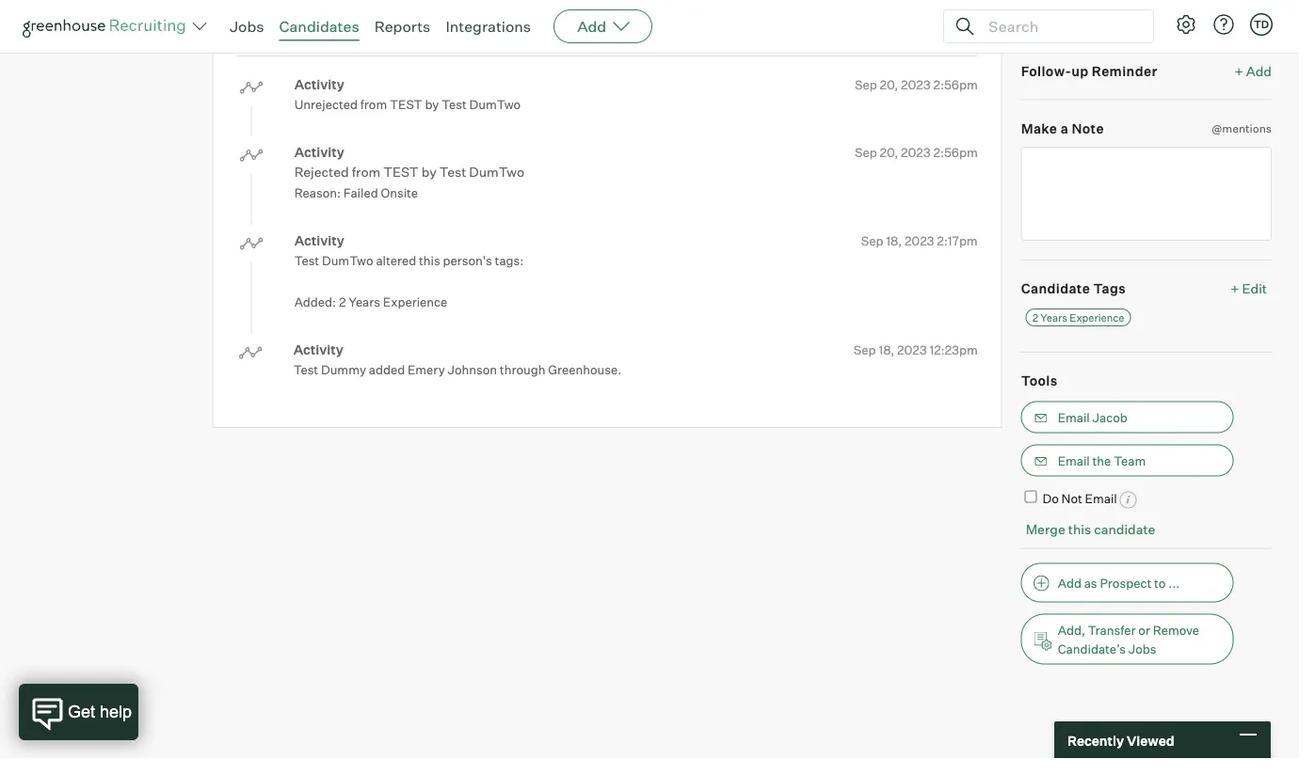 Task type: locate. For each thing, give the bounding box(es) containing it.
from right 'unrejected' at the top left
[[360, 98, 387, 113]]

1 vertical spatial jobs
[[1129, 642, 1157, 657]]

jobs down or
[[1129, 642, 1157, 657]]

2 20, from the top
[[880, 145, 899, 160]]

1 vertical spatial years
[[1041, 312, 1068, 324]]

jobs left candidates
[[230, 17, 264, 36]]

0 vertical spatial from
[[360, 98, 387, 113]]

2:56pm
[[934, 77, 978, 92], [934, 145, 978, 160]]

add down td popup button
[[1246, 64, 1272, 80]]

dumtwo up tags:
[[469, 164, 525, 181]]

jacob rogers has been in application review for more than 5 days
[[1021, 0, 1235, 22]]

Do Not Email checkbox
[[1025, 492, 1037, 504]]

by for unrejected
[[425, 98, 439, 113]]

0 vertical spatial test
[[390, 98, 422, 113]]

activity right all
[[459, 12, 506, 28]]

for
[[1065, 7, 1081, 22]]

2023
[[901, 77, 931, 92], [901, 145, 931, 160], [905, 234, 935, 249], [897, 343, 927, 358]]

tags
[[1094, 281, 1126, 298]]

been
[[1126, 0, 1154, 4]]

add for add as prospect to ...
[[1058, 576, 1082, 591]]

2 inside the '2 years experience' link
[[1033, 312, 1039, 324]]

email inside email jacob button
[[1058, 411, 1090, 426]]

2 sep 20, 2023 2:56pm from the top
[[855, 145, 978, 160]]

email right not
[[1085, 492, 1117, 507]]

activity up dummy
[[293, 342, 344, 359]]

2:17pm
[[937, 234, 978, 249]]

1 vertical spatial from
[[352, 164, 381, 181]]

experience down test dumtwo altered this person's tags:
[[383, 295, 448, 310]]

dumtwo up the "added: 2 years experience"
[[322, 254, 373, 269]]

reason:
[[294, 186, 341, 201]]

1 horizontal spatial years
[[1041, 312, 1068, 324]]

email inside email the team button
[[1058, 454, 1090, 469]]

2:56pm for rejected from test by test dumtwo
[[934, 145, 978, 160]]

1 vertical spatial sep 20, 2023 2:56pm
[[855, 145, 978, 160]]

test up onsite
[[384, 164, 419, 181]]

0 horizontal spatial add
[[577, 17, 607, 36]]

1 horizontal spatial search text field
[[984, 13, 1137, 40]]

make a note
[[1021, 121, 1104, 137]]

0 horizontal spatial experience
[[383, 295, 448, 310]]

to
[[1154, 576, 1166, 591]]

add inside popup button
[[577, 17, 607, 36]]

the
[[1093, 454, 1111, 469]]

years right added:
[[349, 295, 380, 310]]

1 vertical spatial +
[[1231, 281, 1240, 298]]

0 horizontal spatial years
[[349, 295, 380, 310]]

rejected from test by test dumtwo reason: failed onsite
[[294, 164, 525, 201]]

unrejected from test by test dumtwo
[[294, 98, 521, 113]]

...
[[1169, 576, 1180, 591]]

remove
[[1153, 623, 1200, 638]]

test down unrejected from test by test dumtwo
[[439, 164, 466, 181]]

dumtwo down the integrations
[[469, 98, 521, 113]]

None text field
[[1021, 147, 1272, 242]]

Search text field
[[237, 3, 415, 34], [984, 13, 1137, 40]]

add
[[577, 17, 607, 36], [1246, 64, 1272, 80], [1058, 576, 1082, 591]]

1 sep 20, 2023 2:56pm from the top
[[855, 77, 978, 92]]

add left as
[[1058, 576, 1082, 591]]

+ edit link
[[1226, 276, 1272, 302]]

dumtwo inside rejected from test by test dumtwo reason: failed onsite
[[469, 164, 525, 181]]

0 vertical spatial experience
[[383, 295, 448, 310]]

2 right added:
[[339, 295, 346, 310]]

+ for + add
[[1235, 64, 1244, 80]]

dummy
[[321, 363, 366, 378]]

from for rejected
[[352, 164, 381, 181]]

1 vertical spatial dumtwo
[[469, 164, 525, 181]]

email for email jacob
[[1058, 411, 1090, 426]]

test for rejected
[[384, 164, 419, 181]]

this
[[419, 254, 440, 269], [1068, 522, 1091, 538]]

by down unrejected from test by test dumtwo
[[422, 164, 437, 181]]

1 horizontal spatial jacob
[[1093, 411, 1128, 426]]

0 vertical spatial +
[[1235, 64, 1244, 80]]

rejected
[[294, 164, 349, 181]]

jacob up review
[[1021, 0, 1056, 4]]

1 vertical spatial jacob
[[1093, 411, 1128, 426]]

do not email
[[1043, 492, 1117, 507]]

add as prospect to ...
[[1058, 576, 1180, 591]]

up
[[1072, 64, 1089, 80]]

0 vertical spatial add
[[577, 17, 607, 36]]

email up email the team
[[1058, 411, 1090, 426]]

1 20, from the top
[[880, 77, 899, 92]]

2 vertical spatial dumtwo
[[322, 254, 373, 269]]

activity for unrejected from test by test dumtwo
[[294, 77, 344, 93]]

candidates
[[279, 17, 359, 36]]

test inside rejected from test by test dumtwo reason: failed onsite
[[384, 164, 419, 181]]

experience
[[383, 295, 448, 310], [1070, 312, 1125, 324]]

2 horizontal spatial add
[[1246, 64, 1272, 80]]

2023 for rejected from test by test dumtwo
[[901, 145, 931, 160]]

jacob up the the
[[1093, 411, 1128, 426]]

sep
[[855, 77, 877, 92], [855, 145, 877, 160], [861, 234, 884, 249], [854, 343, 876, 358]]

1 vertical spatial 2
[[1033, 312, 1039, 324]]

years
[[349, 295, 380, 310], [1041, 312, 1068, 324]]

sep 18, 2023 2:17pm
[[861, 234, 978, 249]]

this down do not email
[[1068, 522, 1091, 538]]

2 vertical spatial add
[[1058, 576, 1082, 591]]

tags:
[[495, 254, 524, 269]]

+
[[1235, 64, 1244, 80], [1231, 281, 1240, 298]]

18, left 2:17pm
[[886, 234, 902, 249]]

unrejected
[[294, 98, 358, 113]]

add for add
[[577, 17, 607, 36]]

1 vertical spatial add
[[1246, 64, 1272, 80]]

johnson
[[448, 363, 497, 378]]

activity
[[459, 12, 506, 28], [294, 77, 344, 93], [294, 145, 344, 161], [294, 233, 344, 250], [293, 342, 344, 359]]

test
[[442, 98, 467, 113], [439, 164, 466, 181], [294, 254, 319, 269], [293, 363, 318, 378]]

1 vertical spatial test
[[384, 164, 419, 181]]

by inside rejected from test by test dumtwo reason: failed onsite
[[422, 164, 437, 181]]

0 vertical spatial 2:56pm
[[934, 77, 978, 92]]

0 vertical spatial this
[[419, 254, 440, 269]]

0 horizontal spatial this
[[419, 254, 440, 269]]

from inside rejected from test by test dumtwo reason: failed onsite
[[352, 164, 381, 181]]

jobs link
[[230, 17, 264, 36]]

add as prospect to ... button
[[1021, 564, 1234, 603]]

1 vertical spatial 2:56pm
[[934, 145, 978, 160]]

1 vertical spatial 20,
[[880, 145, 899, 160]]

experience down tags
[[1070, 312, 1125, 324]]

added:
[[294, 295, 336, 310]]

person's
[[443, 254, 492, 269]]

by
[[425, 98, 439, 113], [422, 164, 437, 181]]

test dumtwo altered this person's tags:
[[294, 254, 524, 269]]

0 horizontal spatial jobs
[[230, 17, 264, 36]]

0 horizontal spatial jacob
[[1021, 0, 1056, 4]]

sep 20, 2023 2:56pm
[[855, 77, 978, 92], [855, 145, 978, 160]]

integrations link
[[446, 17, 531, 36]]

activity up 'unrejected' at the top left
[[294, 77, 344, 93]]

by up rejected from test by test dumtwo reason: failed onsite
[[425, 98, 439, 113]]

1 vertical spatial 18,
[[879, 343, 895, 358]]

1 horizontal spatial 2
[[1033, 312, 1039, 324]]

1 2:56pm from the top
[[934, 77, 978, 92]]

18, left 12:23pm
[[879, 343, 895, 358]]

1 horizontal spatial add
[[1058, 576, 1082, 591]]

test down all
[[442, 98, 467, 113]]

2:56pm left follow-
[[934, 77, 978, 92]]

years down candidate
[[1041, 312, 1068, 324]]

from up failed
[[352, 164, 381, 181]]

2 down candidate
[[1033, 312, 1039, 324]]

emery
[[408, 363, 445, 378]]

0 vertical spatial 20,
[[880, 77, 899, 92]]

email left the the
[[1058, 454, 1090, 469]]

has
[[1103, 0, 1123, 4]]

candidate's
[[1058, 642, 1126, 657]]

1 vertical spatial email
[[1058, 454, 1090, 469]]

0 horizontal spatial search text field
[[237, 3, 415, 34]]

do
[[1043, 492, 1059, 507]]

greenhouse recruiting image
[[23, 15, 192, 38]]

0 vertical spatial email
[[1058, 411, 1090, 426]]

0 vertical spatial sep 20, 2023 2:56pm
[[855, 77, 978, 92]]

2 years experience link
[[1026, 309, 1131, 327]]

test inside rejected from test by test dumtwo reason: failed onsite
[[439, 164, 466, 181]]

1 vertical spatial experience
[[1070, 312, 1125, 324]]

0 vertical spatial jacob
[[1021, 0, 1056, 4]]

2 vertical spatial email
[[1085, 492, 1117, 507]]

from
[[360, 98, 387, 113], [352, 164, 381, 181]]

test
[[390, 98, 422, 113], [384, 164, 419, 181]]

dumtwo for rejected
[[469, 164, 525, 181]]

0 vertical spatial years
[[349, 295, 380, 310]]

added: 2 years experience
[[294, 295, 448, 310]]

1 vertical spatial by
[[422, 164, 437, 181]]

0 vertical spatial 2
[[339, 295, 346, 310]]

2
[[339, 295, 346, 310], [1033, 312, 1039, 324]]

make
[[1021, 121, 1058, 137]]

1 horizontal spatial jobs
[[1129, 642, 1157, 657]]

this right altered
[[419, 254, 440, 269]]

add inside button
[[1058, 576, 1082, 591]]

sep for rejected from test by test dumtwo
[[855, 145, 877, 160]]

+ inside "link"
[[1231, 281, 1240, 298]]

add right types
[[577, 17, 607, 36]]

sep for unrejected from test by test dumtwo
[[855, 77, 877, 92]]

1 vertical spatial this
[[1068, 522, 1091, 538]]

0 vertical spatial by
[[425, 98, 439, 113]]

activity up rejected
[[294, 145, 344, 161]]

2:56pm up 2:17pm
[[934, 145, 978, 160]]

added
[[369, 363, 405, 378]]

0 vertical spatial 18,
[[886, 234, 902, 249]]

18,
[[886, 234, 902, 249], [879, 343, 895, 358]]

2 2:56pm from the top
[[934, 145, 978, 160]]

email jacob button
[[1021, 402, 1234, 434]]

email
[[1058, 411, 1090, 426], [1058, 454, 1090, 469], [1085, 492, 1117, 507]]

by for rejected
[[422, 164, 437, 181]]

follow-
[[1021, 64, 1072, 80]]

test up rejected from test by test dumtwo reason: failed onsite
[[390, 98, 422, 113]]

0 vertical spatial dumtwo
[[469, 98, 521, 113]]

18, for sep 18, 2023 12:23pm
[[879, 343, 895, 358]]



Task type: describe. For each thing, give the bounding box(es) containing it.
reports link
[[374, 17, 431, 36]]

failed
[[344, 186, 378, 201]]

add button
[[554, 9, 653, 43]]

0 vertical spatial jobs
[[230, 17, 264, 36]]

rogers
[[1059, 0, 1100, 4]]

activity for test dummy added emery johnson through greenhouse.
[[293, 342, 344, 359]]

20, for unrejected from test by test dumtwo
[[880, 77, 899, 92]]

jacob inside jacob rogers has been in application review for more than 5 days
[[1021, 0, 1056, 4]]

activity down reason:
[[294, 233, 344, 250]]

sep 18, 2023 12:23pm
[[854, 343, 978, 358]]

test left dummy
[[293, 363, 318, 378]]

note
[[1072, 121, 1104, 137]]

+ edit
[[1231, 281, 1267, 298]]

greenhouse.
[[548, 363, 622, 378]]

jacob inside button
[[1093, 411, 1128, 426]]

application
[[1170, 0, 1235, 4]]

merge
[[1026, 522, 1066, 538]]

td button
[[1247, 9, 1277, 40]]

candidate tags
[[1021, 281, 1126, 298]]

+ for + edit
[[1231, 281, 1240, 298]]

2023 for test dummy added emery johnson through greenhouse.
[[897, 343, 927, 358]]

12:23pm
[[930, 343, 978, 358]]

reminder
[[1092, 64, 1158, 80]]

add, transfer or remove candidate's jobs button
[[1021, 615, 1234, 666]]

altered
[[376, 254, 416, 269]]

sep 20, 2023 2:56pm for rejected from test by test dumtwo
[[855, 145, 978, 160]]

days
[[1154, 7, 1182, 22]]

18, for sep 18, 2023 2:17pm
[[886, 234, 902, 249]]

test dummy added emery johnson through greenhouse.
[[293, 363, 622, 378]]

0 horizontal spatial 2
[[339, 295, 346, 310]]

onsite
[[381, 186, 418, 201]]

all
[[440, 12, 456, 28]]

email jacob
[[1058, 411, 1128, 426]]

email the team button
[[1021, 445, 1234, 478]]

td button
[[1250, 13, 1273, 36]]

1 horizontal spatial this
[[1068, 522, 1091, 538]]

not
[[1062, 492, 1083, 507]]

merge this candidate
[[1026, 522, 1156, 538]]

in
[[1157, 0, 1167, 4]]

email the team
[[1058, 454, 1146, 469]]

tools
[[1021, 373, 1058, 390]]

5
[[1144, 7, 1152, 22]]

20, for rejected from test by test dumtwo
[[880, 145, 899, 160]]

@mentions link
[[1212, 120, 1272, 138]]

follow-up reminder
[[1021, 64, 1158, 80]]

1 horizontal spatial experience
[[1070, 312, 1125, 324]]

jobs inside 'add, transfer or remove candidate's jobs'
[[1129, 642, 1157, 657]]

2 years experience
[[1033, 312, 1125, 324]]

test for unrejected
[[390, 98, 422, 113]]

or
[[1139, 623, 1151, 638]]

from for unrejected
[[360, 98, 387, 113]]

candidate
[[1094, 522, 1156, 538]]

sep 20, 2023 2:56pm for unrejected from test by test dumtwo
[[855, 77, 978, 92]]

activity for rejected from test by test dumtwo
[[294, 145, 344, 161]]

a
[[1061, 121, 1069, 137]]

viewed
[[1127, 733, 1175, 749]]

prospect
[[1100, 576, 1152, 591]]

as
[[1084, 576, 1098, 591]]

configure image
[[1175, 13, 1198, 36]]

+ add
[[1235, 64, 1272, 80]]

merge this candidate link
[[1026, 522, 1156, 538]]

add, transfer or remove candidate's jobs
[[1058, 623, 1200, 657]]

more
[[1083, 7, 1113, 22]]

test up added:
[[294, 254, 319, 269]]

candidates link
[[279, 17, 359, 36]]

sep for test dummy added emery johnson through greenhouse.
[[854, 343, 876, 358]]

@mentions
[[1212, 122, 1272, 136]]

dumtwo for unrejected
[[469, 98, 521, 113]]

years inside the '2 years experience' link
[[1041, 312, 1068, 324]]

td
[[1254, 18, 1269, 31]]

edit
[[1242, 281, 1267, 298]]

2:56pm for unrejected from test by test dumtwo
[[934, 77, 978, 92]]

recently viewed
[[1068, 733, 1175, 749]]

transfer
[[1088, 623, 1136, 638]]

candidate
[[1021, 281, 1091, 298]]

email for email the team
[[1058, 454, 1090, 469]]

through
[[500, 363, 546, 378]]

types
[[509, 12, 547, 28]]

team
[[1114, 454, 1146, 469]]

review
[[1021, 7, 1062, 22]]

all activity types
[[440, 12, 547, 28]]

reports
[[374, 17, 431, 36]]

recently
[[1068, 733, 1124, 749]]

+ add link
[[1235, 63, 1272, 81]]

2023 for unrejected from test by test dumtwo
[[901, 77, 931, 92]]

add,
[[1058, 623, 1086, 638]]

than
[[1116, 7, 1142, 22]]

integrations
[[446, 17, 531, 36]]



Task type: vqa. For each thing, say whether or not it's contained in the screenshot.
top 'Jobs'
yes



